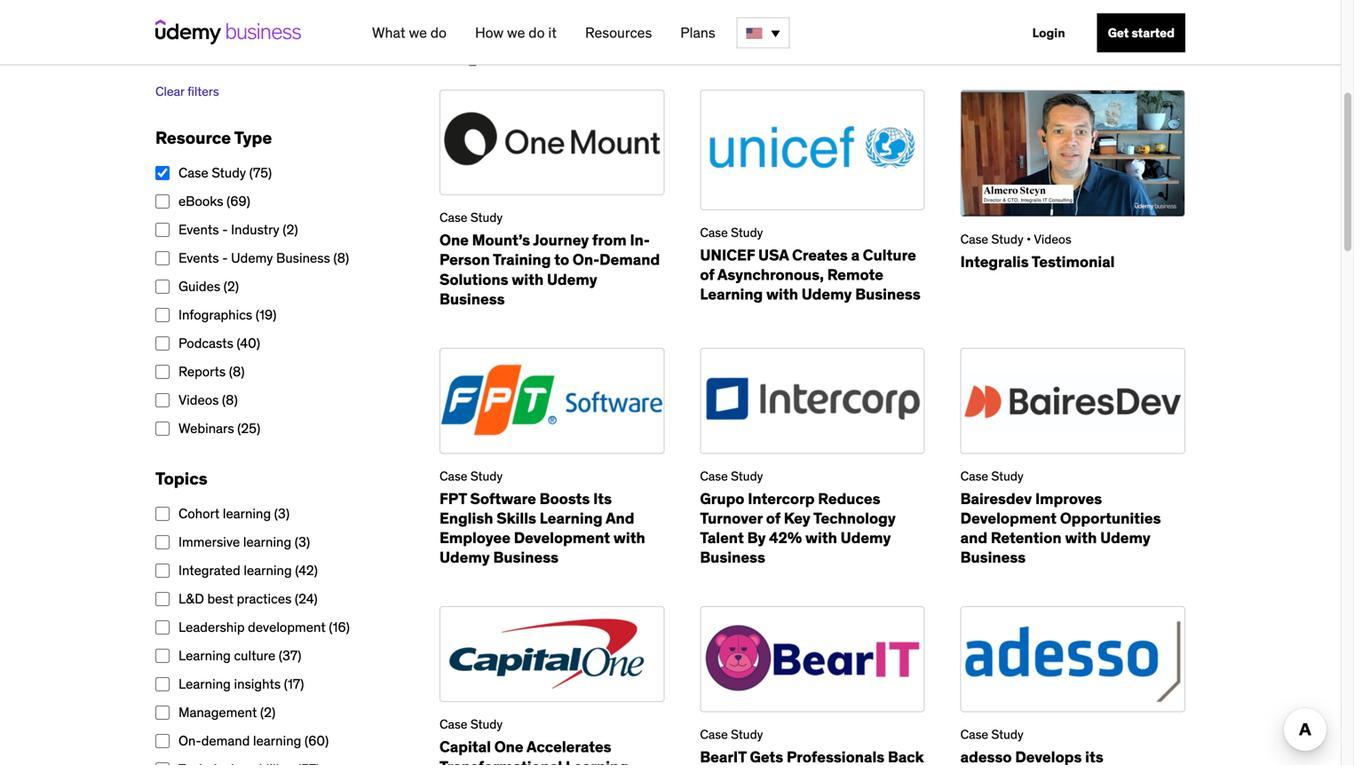 Task type: locate. For each thing, give the bounding box(es) containing it.
resource type
[[155, 127, 272, 148]]

Technical upskilling (57) checkbox
[[155, 763, 170, 765]]

learning down boosts
[[540, 509, 603, 528]]

(3)
[[274, 505, 290, 522], [295, 534, 310, 550]]

we for how
[[507, 24, 525, 42]]

videos right •
[[1034, 231, 1072, 247]]

cohort learning (3)
[[178, 505, 290, 522]]

Infographics (19) checkbox
[[155, 308, 170, 322]]

videos inside case study • videos integralis testimonial
[[1034, 231, 1072, 247]]

0 vertical spatial -
[[222, 221, 228, 238]]

employee
[[440, 528, 511, 547]]

(3) for immersive learning (3)
[[295, 534, 310, 550]]

study for capital
[[470, 717, 503, 733]]

1 horizontal spatial we
[[507, 24, 525, 42]]

0 vertical spatial (3)
[[274, 505, 290, 522]]

case study
[[700, 727, 763, 743], [961, 727, 1024, 743]]

learning up immersive learning (3)
[[223, 505, 271, 522]]

case inside case study bairesdev improves development opportunities and retention with udemy business
[[961, 468, 988, 484]]

podcasts (40)
[[178, 335, 260, 352]]

0 vertical spatial one
[[440, 231, 469, 250]]

learning down unicef
[[700, 285, 763, 304]]

0 vertical spatial of
[[700, 265, 714, 284]]

1 we from the left
[[409, 24, 427, 42]]

(8)
[[333, 249, 349, 266], [229, 363, 245, 380], [222, 391, 238, 408]]

a
[[851, 245, 860, 265]]

topics
[[155, 468, 207, 489]]

business inside the case study grupo intercorp reduces turnover of key technology talent by 42% with udemy business
[[700, 548, 765, 567]]

journey
[[533, 231, 589, 250]]

boosts
[[540, 489, 590, 508]]

1 vertical spatial (8)
[[229, 363, 245, 380]]

business down skills in the bottom of the page
[[493, 548, 559, 567]]

its
[[593, 489, 612, 508]]

0 vertical spatial (8)
[[333, 249, 349, 266]]

do for what we do
[[430, 24, 447, 42]]

learning insights (17)
[[178, 676, 304, 693]]

1 horizontal spatial videos
[[1034, 231, 1072, 247]]

(19)
[[256, 306, 277, 323]]

0 horizontal spatial do
[[430, 24, 447, 42]]

(24)
[[295, 590, 318, 607]]

udemy down employee
[[440, 548, 490, 567]]

learning down leadership
[[178, 647, 231, 664]]

how we do it
[[475, 24, 557, 42]]

(3) up immersive learning (3)
[[274, 505, 290, 522]]

0 vertical spatial events
[[178, 221, 219, 238]]

with inside case study fpt software boosts its english skills learning and employee development with udemy business
[[613, 528, 645, 547]]

2 vertical spatial (2)
[[260, 704, 276, 721]]

with down asynchronous,
[[766, 285, 798, 304]]

1 vertical spatial (2)
[[224, 278, 239, 295]]

0 vertical spatial videos
[[1034, 231, 1072, 247]]

technology
[[813, 509, 896, 528]]

- down events - industry (2)
[[222, 249, 228, 266]]

resources button
[[578, 17, 659, 49]]

study for •
[[991, 231, 1024, 247]]

learning up the practices
[[244, 562, 292, 579]]

of down unicef
[[700, 265, 714, 284]]

development
[[961, 509, 1057, 528], [514, 528, 610, 547]]

login button
[[1022, 13, 1076, 52]]

with
[[512, 270, 544, 289], [766, 285, 798, 304], [613, 528, 645, 547], [805, 528, 837, 547], [1065, 528, 1097, 547]]

1 vertical spatial events
[[178, 249, 219, 266]]

with down key
[[805, 528, 837, 547]]

with inside the case study one mount's journey from in- person training to on-demand solutions with udemy business
[[512, 270, 544, 289]]

what we do
[[372, 24, 447, 42]]

case for capital
[[440, 717, 467, 733]]

0 horizontal spatial of
[[700, 265, 714, 284]]

webinars
[[178, 420, 234, 437]]

case study (75)
[[178, 164, 272, 181]]

case inside the case study one mount's journey from in- person training to on-demand solutions with udemy business
[[440, 210, 467, 226]]

on- inside the case study one mount's journey from in- person training to on-demand solutions with udemy business
[[573, 250, 600, 269]]

skills
[[497, 509, 536, 528]]

videos down reports
[[178, 391, 219, 408]]

0 horizontal spatial (2)
[[224, 278, 239, 295]]

with inside case study unicef usa creates a culture of asynchronous, remote learning with udemy business
[[766, 285, 798, 304]]

Learning insights (17) checkbox
[[155, 678, 170, 692]]

development down bairesdev
[[961, 509, 1057, 528]]

2 we from the left
[[507, 24, 525, 42]]

Leadership development (16) checkbox
[[155, 621, 170, 635]]

Learning culture (37) checkbox
[[155, 649, 170, 663]]

business down 'talent'
[[700, 548, 765, 567]]

resources
[[530, 40, 634, 68]]

with down opportunities
[[1065, 528, 1097, 547]]

study inside case study bairesdev improves development opportunities and retention with udemy business
[[991, 468, 1024, 484]]

events - industry (2)
[[178, 221, 298, 238]]

1 horizontal spatial development
[[961, 509, 1057, 528]]

do left the it
[[529, 24, 545, 42]]

reports
[[178, 363, 226, 380]]

case for •
[[961, 231, 988, 247]]

Immersive learning (3) checkbox
[[155, 536, 170, 550]]

75
[[1127, 46, 1141, 62]]

-
[[222, 221, 228, 238], [222, 249, 228, 266]]

udemy down technology
[[841, 528, 891, 547]]

2 events from the top
[[178, 249, 219, 266]]

of inside the case study grupo intercorp reduces turnover of key technology talent by 42% with udemy business
[[766, 509, 781, 528]]

case inside the case study grupo intercorp reduces turnover of key technology talent by 42% with udemy business
[[700, 468, 728, 484]]

1 vertical spatial (3)
[[295, 534, 310, 550]]

insights
[[234, 676, 281, 693]]

l&d
[[178, 590, 204, 607]]

study inside case study unicef usa creates a culture of asynchronous, remote learning with udemy business
[[731, 225, 763, 241]]

•
[[1027, 231, 1031, 247]]

case inside case study fpt software boosts its english skills learning and employee development with udemy business
[[440, 468, 467, 484]]

case inside case study • videos integralis testimonial
[[961, 231, 988, 247]]

business down industry at top
[[276, 249, 330, 266]]

2 do from the left
[[529, 24, 545, 42]]

1 vertical spatial of
[[766, 509, 781, 528]]

study inside case study • videos integralis testimonial
[[991, 231, 1024, 247]]

key
[[784, 509, 810, 528]]

(2) right industry at top
[[283, 221, 298, 238]]

(8) for videos (8)
[[222, 391, 238, 408]]

1 do from the left
[[430, 24, 447, 42]]

Webinars (25) checkbox
[[155, 422, 170, 436]]

0 horizontal spatial on-
[[178, 732, 201, 749]]

we right what
[[409, 24, 427, 42]]

1 horizontal spatial (2)
[[260, 704, 276, 721]]

0 vertical spatial (2)
[[283, 221, 298, 238]]

udemy down opportunities
[[1100, 528, 1151, 547]]

case inside "case study capital one accelerates transformational learnin"
[[440, 717, 467, 733]]

clear filters
[[155, 83, 219, 99]]

we right how
[[507, 24, 525, 42]]

1 horizontal spatial one
[[494, 738, 524, 757]]

we for what
[[409, 24, 427, 42]]

on- right on-demand learning (60) option
[[178, 732, 201, 749]]

case for unicef
[[700, 225, 728, 241]]

(2)
[[283, 221, 298, 238], [224, 278, 239, 295], [260, 704, 276, 721]]

2 vertical spatial (8)
[[222, 391, 238, 408]]

udemy
[[231, 249, 273, 266], [547, 270, 597, 289], [802, 285, 852, 304], [841, 528, 891, 547], [1100, 528, 1151, 547], [440, 548, 490, 567]]

(37)
[[279, 647, 301, 664]]

1 horizontal spatial on-
[[573, 250, 600, 269]]

case study one mount's journey from in- person training to on-demand solutions with udemy business
[[440, 210, 660, 309]]

business down solutions
[[440, 289, 505, 309]]

on-
[[573, 250, 600, 269], [178, 732, 201, 749]]

learning inside case study fpt software boosts its english skills learning and employee development with udemy business
[[540, 509, 603, 528]]

person
[[440, 250, 490, 269]]

udemy inside case study unicef usa creates a culture of asynchronous, remote learning with udemy business
[[802, 285, 852, 304]]

filters
[[187, 83, 219, 99]]

study for grupo
[[731, 468, 763, 484]]

(3) up (42)
[[295, 534, 310, 550]]

development inside case study fpt software boosts its english skills learning and employee development with udemy business
[[514, 528, 610, 547]]

on- right to
[[573, 250, 600, 269]]

l&d best practices (24)
[[178, 590, 318, 607]]

(2) for management (2)
[[260, 704, 276, 721]]

one up person
[[440, 231, 469, 250]]

study inside the case study one mount's journey from in- person training to on-demand solutions with udemy business
[[470, 210, 503, 226]]

events for events - udemy business (8)
[[178, 249, 219, 266]]

1 horizontal spatial do
[[529, 24, 545, 42]]

Events - Udemy Business (8) checkbox
[[155, 251, 170, 266]]

case
[[178, 164, 208, 181], [440, 210, 467, 226], [700, 225, 728, 241], [961, 231, 988, 247], [440, 468, 467, 484], [700, 468, 728, 484], [961, 468, 988, 484], [440, 717, 467, 733], [700, 727, 728, 743], [961, 727, 988, 743]]

0 horizontal spatial we
[[409, 24, 427, 42]]

case for one
[[440, 210, 467, 226]]

turnover
[[700, 509, 763, 528]]

practices
[[237, 590, 292, 607]]

software
[[470, 489, 536, 508]]

0 horizontal spatial one
[[440, 231, 469, 250]]

1 horizontal spatial case study
[[961, 727, 1024, 743]]

accelerates
[[527, 738, 611, 757]]

2 - from the top
[[222, 249, 228, 266]]

with down and
[[613, 528, 645, 547]]

and
[[606, 509, 634, 528]]

mount's
[[472, 231, 530, 250]]

udemy down remote
[[802, 285, 852, 304]]

1 horizontal spatial of
[[766, 509, 781, 528]]

udemy down to
[[547, 270, 597, 289]]

learning up integrated learning (42)
[[243, 534, 291, 550]]

0 horizontal spatial case study
[[700, 727, 763, 743]]

(2) up infographics (19)
[[224, 278, 239, 295]]

learning left (60)
[[253, 732, 301, 749]]

study inside case study fpt software boosts its english skills learning and employee development with udemy business
[[470, 468, 503, 484]]

do right what
[[430, 24, 447, 42]]

learning for integrated
[[244, 562, 292, 579]]

1 vertical spatial videos
[[178, 391, 219, 408]]

retention
[[991, 528, 1062, 547]]

explore
[[440, 40, 525, 68]]

0 vertical spatial on-
[[573, 250, 600, 269]]

development inside case study bairesdev improves development opportunities and retention with udemy business
[[961, 509, 1057, 528]]

Cohort learning (3) checkbox
[[155, 507, 170, 521]]

events for events - industry (2)
[[178, 221, 219, 238]]

business down and
[[961, 548, 1026, 567]]

1 - from the top
[[222, 221, 228, 238]]

case study capital one accelerates transformational learnin
[[440, 717, 629, 765]]

0 horizontal spatial development
[[514, 528, 610, 547]]

(17)
[[284, 676, 304, 693]]

capital one accelerates transformational learnin link
[[440, 738, 629, 765]]

do
[[430, 24, 447, 42], [529, 24, 545, 42]]

one up transformational
[[494, 738, 524, 757]]

1 horizontal spatial (3)
[[295, 534, 310, 550]]

case study • videos integralis testimonial
[[961, 231, 1115, 271]]

study inside the case study grupo intercorp reduces turnover of key technology talent by 42% with udemy business
[[731, 468, 763, 484]]

business down remote
[[855, 285, 921, 304]]

1 vertical spatial -
[[222, 249, 228, 266]]

0 horizontal spatial videos
[[178, 391, 219, 408]]

business inside the case study one mount's journey from in- person training to on-demand solutions with udemy business
[[440, 289, 505, 309]]

learning
[[700, 285, 763, 304], [540, 509, 603, 528], [178, 647, 231, 664], [178, 676, 231, 693]]

case study bairesdev improves development opportunities and retention with udemy business
[[961, 468, 1161, 567]]

industry
[[231, 221, 279, 238]]

case inside case study unicef usa creates a culture of asynchronous, remote learning with udemy business
[[700, 225, 728, 241]]

- left industry at top
[[222, 221, 228, 238]]

Search resources ... text field
[[143, 27, 392, 61]]

in-
[[630, 231, 650, 250]]

reports (8)
[[178, 363, 245, 380]]

1 events from the top
[[178, 221, 219, 238]]

udemy inside case study bairesdev improves development opportunities and retention with udemy business
[[1100, 528, 1151, 547]]

(75)
[[249, 164, 272, 181]]

of down intercorp on the bottom right of the page
[[766, 509, 781, 528]]

1 vertical spatial one
[[494, 738, 524, 757]]

study for fpt
[[470, 468, 503, 484]]

(2) down the insights
[[260, 704, 276, 721]]

learning culture (37)
[[178, 647, 301, 664]]

0 horizontal spatial (3)
[[274, 505, 290, 522]]

with down the training
[[512, 270, 544, 289]]

case for (75)
[[178, 164, 208, 181]]

events up guides
[[178, 249, 219, 266]]

events down the ebooks
[[178, 221, 219, 238]]

Case Study (75) checkbox
[[155, 166, 170, 180]]

learning for immersive
[[243, 534, 291, 550]]

development down boosts
[[514, 528, 610, 547]]

study inside "case study capital one accelerates transformational learnin"
[[470, 717, 503, 733]]



Task type: describe. For each thing, give the bounding box(es) containing it.
(60)
[[305, 732, 329, 749]]

plans button
[[673, 17, 723, 49]]

study for unicef
[[731, 225, 763, 241]]

it
[[548, 24, 557, 42]]

udemy inside the case study one mount's journey from in- person training to on-demand solutions with udemy business
[[547, 270, 597, 289]]

(69)
[[227, 193, 250, 209]]

do for how we do it
[[529, 24, 545, 42]]

one mount's journey from in- person training to on-demand solutions with udemy business link
[[440, 231, 660, 309]]

learning for cohort
[[223, 505, 271, 522]]

learning inside case study unicef usa creates a culture of asynchronous, remote learning with udemy business
[[700, 285, 763, 304]]

Videos (8) checkbox
[[155, 393, 170, 408]]

guides (2)
[[178, 278, 239, 295]]

Podcasts (40) checkbox
[[155, 337, 170, 351]]

case for bairesdev
[[961, 468, 988, 484]]

udemy business image
[[155, 20, 301, 44]]

get started
[[1108, 25, 1175, 41]]

with inside the case study grupo intercorp reduces turnover of key technology talent by 42% with udemy business
[[805, 528, 837, 547]]

leadership
[[178, 619, 245, 636]]

usa
[[758, 245, 789, 265]]

business inside case study unicef usa creates a culture of asynchronous, remote learning with udemy business
[[855, 285, 921, 304]]

culture
[[234, 647, 275, 664]]

Guides (2) checkbox
[[155, 280, 170, 294]]

culture
[[863, 245, 916, 265]]

clear
[[155, 83, 184, 99]]

learning up management
[[178, 676, 231, 693]]

case for fpt
[[440, 468, 467, 484]]

ebooks
[[178, 193, 223, 209]]

On-demand learning (60) checkbox
[[155, 734, 170, 749]]

results
[[1144, 46, 1185, 62]]

remote
[[827, 265, 883, 284]]

how
[[475, 24, 504, 42]]

podcasts
[[178, 335, 233, 352]]

explore resources
[[440, 40, 634, 68]]

- for udemy
[[222, 249, 228, 266]]

case study unicef usa creates a culture of asynchronous, remote learning with udemy business
[[700, 225, 921, 304]]

bairesdev improves development opportunities and retention with udemy business link
[[961, 489, 1161, 567]]

training
[[493, 250, 551, 269]]

creates
[[792, 245, 848, 265]]

guides
[[178, 278, 220, 295]]

- for industry
[[222, 221, 228, 238]]

business inside case study fpt software boosts its english skills learning and employee development with udemy business
[[493, 548, 559, 567]]

udemy inside the case study grupo intercorp reduces turnover of key technology talent by 42% with udemy business
[[841, 528, 891, 547]]

study for bairesdev
[[991, 468, 1024, 484]]

menu navigation
[[358, 0, 1185, 66]]

study for one
[[470, 210, 503, 226]]

one inside the case study one mount's journey from in- person training to on-demand solutions with udemy business
[[440, 231, 469, 250]]

udemy down industry at top
[[231, 249, 273, 266]]

best
[[207, 590, 234, 607]]

ebooks (69)
[[178, 193, 250, 209]]

fpt software boosts its english skills learning and employee development with udemy business link
[[440, 489, 645, 567]]

and
[[961, 528, 988, 547]]

study for (75)
[[212, 164, 246, 181]]

Reports (8) checkbox
[[155, 365, 170, 379]]

unicef
[[700, 245, 755, 265]]

what we do button
[[365, 17, 454, 49]]

(3) for cohort learning (3)
[[274, 505, 290, 522]]

clear filters link
[[155, 83, 219, 99]]

udemy inside case study fpt software boosts its english skills learning and employee development with udemy business
[[440, 548, 490, 567]]

cohort
[[178, 505, 220, 522]]

on-demand learning (60)
[[178, 732, 329, 749]]

testimonial
[[1032, 252, 1115, 271]]

events - udemy business (8)
[[178, 249, 349, 266]]

(2) for guides (2)
[[224, 278, 239, 295]]

leadership development (16)
[[178, 619, 350, 636]]

one inside "case study capital one accelerates transformational learnin"
[[494, 738, 524, 757]]

demand
[[201, 732, 250, 749]]

Integrated learning (42) checkbox
[[155, 564, 170, 578]]

eBooks (69) checkbox
[[155, 195, 170, 209]]

infographics (19)
[[178, 306, 277, 323]]

transformational
[[440, 757, 562, 765]]

Management (2) checkbox
[[155, 706, 170, 720]]

integrated
[[178, 562, 240, 579]]

grupo intercorp reduces turnover of key technology talent by 42% with udemy business link
[[700, 489, 896, 567]]

business inside case study bairesdev improves development opportunities and retention with udemy business
[[961, 548, 1026, 567]]

case study fpt software boosts its english skills learning and employee development with udemy business
[[440, 468, 645, 567]]

with inside case study bairesdev improves development opportunities and retention with udemy business
[[1065, 528, 1097, 547]]

2 case study from the left
[[961, 727, 1024, 743]]

1 case study from the left
[[700, 727, 763, 743]]

demand
[[600, 250, 660, 269]]

1 vertical spatial on-
[[178, 732, 201, 749]]

plans
[[680, 24, 715, 42]]

get
[[1108, 25, 1129, 41]]

of inside case study unicef usa creates a culture of asynchronous, remote learning with udemy business
[[700, 265, 714, 284]]

management (2)
[[178, 704, 276, 721]]

started
[[1132, 25, 1175, 41]]

(8) for reports (8)
[[229, 363, 245, 380]]

login
[[1032, 25, 1065, 41]]

2 horizontal spatial (2)
[[283, 221, 298, 238]]

fpt
[[440, 489, 467, 508]]

improves
[[1035, 489, 1102, 508]]

get started link
[[1097, 13, 1185, 52]]

case study grupo intercorp reduces turnover of key technology talent by 42% with udemy business
[[700, 468, 896, 567]]

from
[[592, 231, 627, 250]]

talent
[[700, 528, 744, 547]]

(25)
[[237, 420, 260, 437]]

management
[[178, 704, 257, 721]]

asynchronous,
[[718, 265, 824, 284]]

what
[[372, 24, 405, 42]]

(42)
[[295, 562, 318, 579]]

immersive learning (3)
[[178, 534, 310, 550]]

type
[[234, 127, 272, 148]]

case for grupo
[[700, 468, 728, 484]]

resource
[[155, 127, 231, 148]]

grupo
[[700, 489, 745, 508]]

integrated learning (42)
[[178, 562, 318, 579]]

solutions
[[440, 270, 508, 289]]

opportunities
[[1060, 509, 1161, 528]]

L&D best practices (24) checkbox
[[155, 592, 170, 607]]

reduces
[[818, 489, 880, 508]]

(16)
[[329, 619, 350, 636]]

42%
[[769, 528, 802, 547]]

immersive
[[178, 534, 240, 550]]

Events - Industry (2) checkbox
[[155, 223, 170, 237]]

how we do it button
[[468, 17, 564, 49]]



Task type: vqa. For each thing, say whether or not it's contained in the screenshot.
the topmost have
no



